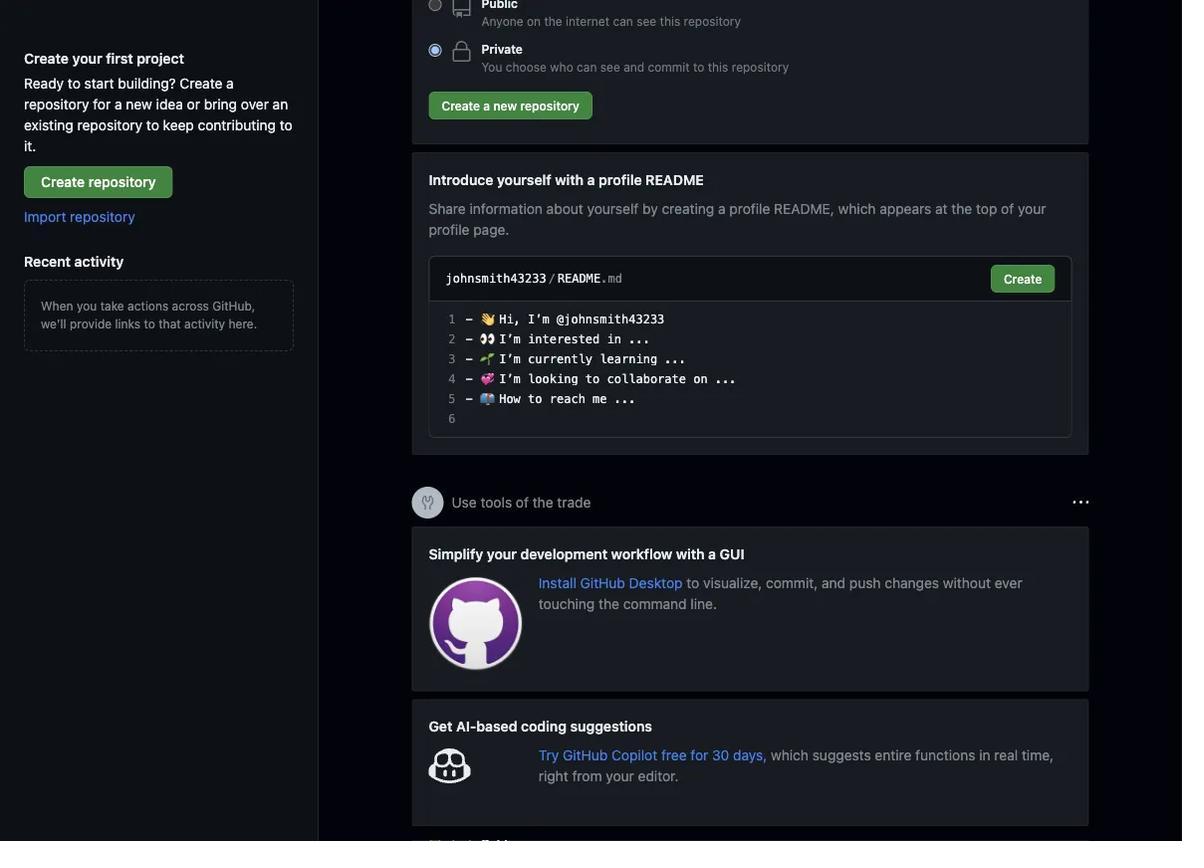 Task type: vqa. For each thing, say whether or not it's contained in the screenshot.


Task type: describe. For each thing, give the bounding box(es) containing it.
free
[[661, 747, 687, 764]]

to left start in the left top of the page
[[68, 75, 81, 91]]

a inside share information about yourself by creating a profile readme, which appears at the top of your profile page.
[[718, 200, 726, 217]]

which suggests entire functions in real time, right from your editor.
[[539, 747, 1054, 785]]

simplify your development workflow with a gui
[[429, 546, 744, 562]]

or
[[187, 96, 200, 112]]

development
[[520, 546, 608, 562]]

2
[[448, 333, 456, 347]]

the inside to visualize, commit, and push changes without ever touching the command line.
[[599, 596, 619, 612]]

page.
[[473, 221, 509, 238]]

repository up the import repository link
[[88, 174, 156, 190]]

@johnsmith43233
[[557, 313, 665, 327]]

i'm down hi,
[[499, 333, 521, 347]]

your right simplify
[[487, 546, 517, 562]]

push
[[849, 575, 881, 591]]

readme,
[[774, 200, 834, 217]]

existing
[[24, 117, 74, 133]]

across
[[172, 299, 209, 313]]

tools
[[481, 494, 512, 511]]

a inside button
[[483, 99, 490, 113]]

on inside create a new repository element
[[527, 14, 541, 28]]

create repository
[[41, 174, 156, 190]]

johnsmith43233
[[446, 272, 546, 286]]

who
[[550, 60, 573, 74]]

import
[[24, 208, 66, 225]]

create a new repository button
[[429, 92, 592, 120]]

to down an
[[280, 117, 293, 133]]

that
[[159, 317, 181, 331]]

to up me
[[585, 372, 600, 386]]

6
[[448, 412, 456, 426]]

0 vertical spatial activity
[[74, 253, 124, 269]]

get ai-based coding suggestions
[[429, 718, 652, 735]]

recent activity
[[24, 253, 124, 269]]

about
[[546, 200, 583, 217]]

install github desktop
[[539, 575, 687, 591]]

project
[[137, 50, 184, 66]]

try github copilot free for 30 days, link
[[539, 747, 771, 764]]

5
[[448, 392, 456, 406]]

1 - 👋 hi, i'm @johnsmith43233 2 - 👀 i'm interested in ... 3 - 🌱 i'm currently learning ... 4 - 💞️ i'm looking to collaborate on ... 5 - 📫 how to reach me ... 6
[[448, 313, 737, 426]]

which inside share information about yourself by creating a profile readme, which appears at the top of your profile page.
[[838, 200, 876, 217]]

share information about yourself by creating a profile readme, which appears at the top of your profile page.
[[429, 200, 1046, 238]]

at
[[935, 200, 948, 217]]

suggestions
[[570, 718, 652, 735]]

take
[[100, 299, 124, 313]]

repository up existing
[[24, 96, 89, 112]]

when you take actions across github, we'll provide links to that activity here.
[[41, 299, 257, 331]]

simplify your development workflow with a gui element
[[412, 527, 1089, 692]]

recent
[[24, 253, 71, 269]]

building?
[[118, 75, 176, 91]]

commit,
[[766, 575, 818, 591]]

see for this
[[637, 14, 656, 28]]

over
[[241, 96, 269, 112]]

workflow
[[611, 546, 672, 562]]

share
[[429, 200, 466, 217]]

to right how
[[528, 392, 542, 406]]

days,
[[733, 747, 767, 764]]

private
[[482, 42, 523, 56]]

30
[[712, 747, 729, 764]]

0 horizontal spatial of
[[516, 494, 529, 511]]

repository down create repository link
[[70, 208, 135, 225]]

time,
[[1022, 747, 1054, 764]]

private you choose who can see and commit to this repository
[[482, 42, 789, 74]]

0 vertical spatial this
[[660, 14, 680, 28]]

simplify
[[429, 546, 483, 562]]

here.
[[229, 317, 257, 331]]

of inside share information about yourself by creating a profile readme, which appears at the top of your profile page.
[[1001, 200, 1014, 217]]

get ai-based coding suggestions element
[[412, 699, 1089, 826]]

me
[[593, 392, 607, 406]]

💞️
[[480, 372, 492, 386]]

install github desktop link
[[539, 575, 687, 591]]

idea
[[156, 96, 183, 112]]

the inside share information about yourself by creating a profile readme, which appears at the top of your profile page.
[[952, 200, 972, 217]]

/
[[548, 272, 556, 286]]

2 - from the top
[[466, 333, 473, 347]]

changes
[[885, 575, 939, 591]]

an
[[273, 96, 288, 112]]

learning
[[600, 353, 657, 367]]

github for touching
[[580, 575, 625, 591]]

📫
[[480, 392, 492, 406]]

create repository link
[[24, 166, 173, 198]]

anyone
[[482, 14, 523, 28]]

to left keep
[[146, 117, 159, 133]]

interested
[[528, 333, 600, 347]]

none submit inside introduce yourself with a profile readme "element"
[[991, 265, 1055, 293]]

hi,
[[499, 313, 521, 327]]

repository inside button
[[520, 99, 579, 113]]

get
[[429, 718, 453, 735]]

repository down start in the left top of the page
[[77, 117, 143, 133]]

i'm right 🌱
[[499, 353, 521, 367]]

real
[[994, 747, 1018, 764]]

4
[[448, 372, 456, 386]]

looking
[[528, 372, 578, 386]]

currently
[[528, 353, 593, 367]]

to inside private you choose who can see and commit to this repository
[[693, 60, 704, 74]]

on inside 1 - 👋 hi, i'm @johnsmith43233 2 - 👀 i'm interested in ... 3 - 🌱 i'm currently learning ... 4 - 💞️ i'm looking to collaborate on ... 5 - 📫 how to reach me ... 6
[[693, 372, 708, 386]]

links
[[115, 317, 141, 331]]

editor.
[[638, 768, 679, 785]]

try github copilot free for 30 days,
[[539, 747, 771, 764]]

repository inside private you choose who can see and commit to this repository
[[732, 60, 789, 74]]

.md
[[601, 272, 622, 286]]

🌱
[[480, 353, 492, 367]]

coding
[[521, 718, 567, 735]]

the left trade
[[533, 494, 553, 511]]

ever
[[995, 575, 1022, 591]]



Task type: locate. For each thing, give the bounding box(es) containing it.
the
[[544, 14, 562, 28], [952, 200, 972, 217], [533, 494, 553, 511], [599, 596, 619, 612]]

0 horizontal spatial on
[[527, 14, 541, 28]]

on
[[527, 14, 541, 28], [693, 372, 708, 386]]

anyone on the internet can see this repository
[[482, 14, 741, 28]]

create for create your first project ready to start building? create a repository for a new idea or bring over an existing repository to keep contributing to it.
[[24, 50, 69, 66]]

yourself up information
[[497, 171, 551, 188]]

command
[[623, 596, 687, 612]]

create up import repository
[[41, 174, 85, 190]]

0 vertical spatial see
[[637, 14, 656, 28]]

the left internet
[[544, 14, 562, 28]]

johnsmith43233 / readme .md
[[446, 272, 622, 286]]

creating
[[662, 200, 714, 217]]

github for from
[[563, 747, 608, 764]]

of right tools
[[516, 494, 529, 511]]

4 - from the top
[[466, 372, 473, 386]]

- left 💞️ on the left
[[466, 372, 473, 386]]

for down start in the left top of the page
[[93, 96, 111, 112]]

... right collaborate
[[715, 372, 737, 386]]

can right internet
[[613, 14, 633, 28]]

1 vertical spatial this
[[708, 60, 728, 74]]

can inside private you choose who can see and commit to this repository
[[577, 60, 597, 74]]

to right commit
[[693, 60, 704, 74]]

use tools of the trade
[[452, 494, 591, 511]]

your down copilot
[[606, 768, 634, 785]]

create for create repository
[[41, 174, 85, 190]]

can for internet
[[613, 14, 633, 28]]

3
[[448, 353, 456, 367]]

i'm
[[528, 313, 550, 327], [499, 333, 521, 347], [499, 353, 521, 367], [499, 372, 521, 386]]

introduce yourself with a profile readme element
[[412, 152, 1089, 455]]

for inside get ai-based coding suggestions element
[[691, 747, 708, 764]]

choose
[[506, 60, 547, 74]]

1
[[448, 313, 456, 327]]

1 vertical spatial in
[[979, 747, 991, 764]]

... up learning
[[629, 333, 650, 347]]

bring
[[204, 96, 237, 112]]

1 vertical spatial on
[[693, 372, 708, 386]]

github,
[[212, 299, 255, 313]]

0 horizontal spatial see
[[600, 60, 620, 74]]

1 vertical spatial activity
[[184, 317, 225, 331]]

in down @johnsmith43233
[[607, 333, 621, 347]]

for
[[93, 96, 111, 112], [691, 747, 708, 764]]

which right "days," in the bottom right of the page
[[771, 747, 809, 764]]

functions
[[915, 747, 976, 764]]

1 vertical spatial for
[[691, 747, 708, 764]]

your up start in the left top of the page
[[72, 50, 102, 66]]

with
[[555, 171, 584, 188], [676, 546, 705, 562]]

0 horizontal spatial readme
[[558, 272, 601, 286]]

1 horizontal spatial which
[[838, 200, 876, 217]]

new inside create your first project ready to start building? create a repository for a new idea or bring over an existing repository to keep contributing to it.
[[126, 96, 152, 112]]

create your first project ready to start building? create a repository for a new idea or bring over an existing repository to keep contributing to it.
[[24, 50, 293, 154]]

without
[[943, 575, 991, 591]]

👀
[[480, 333, 492, 347]]

and left push at bottom
[[822, 575, 846, 591]]

based
[[476, 718, 517, 735]]

create
[[24, 50, 69, 66], [180, 75, 222, 91], [442, 99, 480, 113], [41, 174, 85, 190]]

... right me
[[614, 392, 636, 406]]

1 horizontal spatial can
[[613, 14, 633, 28]]

of right top
[[1001, 200, 1014, 217]]

by
[[642, 200, 658, 217]]

from
[[572, 768, 602, 785]]

0 horizontal spatial this
[[660, 14, 680, 28]]

see up private you choose who can see and commit to this repository on the top of the page
[[637, 14, 656, 28]]

👋
[[480, 313, 492, 327]]

1 vertical spatial of
[[516, 494, 529, 511]]

in
[[607, 333, 621, 347], [979, 747, 991, 764]]

1 horizontal spatial see
[[637, 14, 656, 28]]

the right the at
[[952, 200, 972, 217]]

1 horizontal spatial this
[[708, 60, 728, 74]]

of
[[1001, 200, 1014, 217], [516, 494, 529, 511]]

1 horizontal spatial readme
[[646, 171, 704, 188]]

tools image
[[420, 495, 436, 511]]

how
[[499, 392, 521, 406]]

1 vertical spatial and
[[822, 575, 846, 591]]

a
[[226, 75, 234, 91], [114, 96, 122, 112], [483, 99, 490, 113], [587, 171, 595, 188], [718, 200, 726, 217], [708, 546, 716, 562]]

1 vertical spatial github
[[563, 747, 608, 764]]

appears
[[880, 200, 932, 217]]

github desktop image
[[429, 577, 523, 671]]

import repository link
[[24, 208, 135, 225]]

collaborate
[[607, 372, 686, 386]]

create inside create a new repository button
[[442, 99, 480, 113]]

your inside create your first project ready to start building? create a repository for a new idea or bring over an existing repository to keep contributing to it.
[[72, 50, 102, 66]]

1 vertical spatial yourself
[[587, 200, 639, 217]]

trade
[[557, 494, 591, 511]]

in inside 1 - 👋 hi, i'm @johnsmith43233 2 - 👀 i'm interested in ... 3 - 🌱 i'm currently learning ... 4 - 💞️ i'm looking to collaborate on ... 5 - 📫 how to reach me ... 6
[[607, 333, 621, 347]]

2 vertical spatial profile
[[429, 221, 470, 238]]

1 - from the top
[[466, 313, 473, 327]]

you
[[482, 60, 502, 74]]

reach
[[550, 392, 586, 406]]

- left 👋
[[466, 313, 473, 327]]

introduce yourself with a profile readme
[[429, 171, 704, 188]]

touching
[[539, 596, 595, 612]]

5 - from the top
[[466, 392, 473, 406]]

this right commit
[[708, 60, 728, 74]]

to inside to visualize, commit, and push changes without ever touching the command line.
[[687, 575, 699, 591]]

why am i seeing this? image
[[1073, 495, 1089, 511]]

create for create a new repository
[[442, 99, 480, 113]]

with inside "element"
[[555, 171, 584, 188]]

install
[[539, 575, 577, 591]]

line.
[[691, 596, 717, 612]]

activity
[[74, 253, 124, 269], [184, 317, 225, 331]]

suggests
[[812, 747, 871, 764]]

start
[[84, 75, 114, 91]]

yourself inside share information about yourself by creating a profile readme, which appears at the top of your profile page.
[[587, 200, 639, 217]]

0 horizontal spatial profile
[[429, 221, 470, 238]]

when
[[41, 299, 73, 313]]

information
[[470, 200, 543, 217]]

keep
[[163, 117, 194, 133]]

1 horizontal spatial of
[[1001, 200, 1014, 217]]

on right collaborate
[[693, 372, 708, 386]]

you
[[77, 299, 97, 313]]

activity down the across on the left of the page
[[184, 317, 225, 331]]

create down lock image
[[442, 99, 480, 113]]

github inside the simplify your development workflow with a gui element
[[580, 575, 625, 591]]

0 vertical spatial for
[[93, 96, 111, 112]]

on right anyone
[[527, 14, 541, 28]]

your right top
[[1018, 200, 1046, 217]]

to up the line. at the bottom of the page
[[687, 575, 699, 591]]

entire
[[875, 747, 912, 764]]

visualize,
[[703, 575, 762, 591]]

readme
[[646, 171, 704, 188], [558, 272, 601, 286]]

1 horizontal spatial new
[[493, 99, 517, 113]]

new down building?
[[126, 96, 152, 112]]

0 horizontal spatial activity
[[74, 253, 124, 269]]

0 horizontal spatial with
[[555, 171, 584, 188]]

can for who
[[577, 60, 597, 74]]

1 vertical spatial see
[[600, 60, 620, 74]]

0 vertical spatial of
[[1001, 200, 1014, 217]]

can
[[613, 14, 633, 28], [577, 60, 597, 74]]

1 horizontal spatial and
[[822, 575, 846, 591]]

to visualize, commit, and push changes without ever touching the command line.
[[539, 575, 1022, 612]]

None submit
[[991, 265, 1055, 293]]

for inside create your first project ready to start building? create a repository for a new idea or bring over an existing repository to keep contributing to it.
[[93, 96, 111, 112]]

and left commit
[[624, 60, 645, 74]]

yourself left by
[[587, 200, 639, 217]]

which inside which suggests entire functions in real time, right from your editor.
[[771, 747, 809, 764]]

1 vertical spatial which
[[771, 747, 809, 764]]

- left 🌱
[[466, 353, 473, 367]]

... up collaborate
[[665, 353, 686, 367]]

- left 👀
[[466, 333, 473, 347]]

0 horizontal spatial new
[[126, 96, 152, 112]]

provide
[[70, 317, 112, 331]]

github down simplify your development workflow with a gui
[[580, 575, 625, 591]]

and inside private you choose who can see and commit to this repository
[[624, 60, 645, 74]]

try
[[539, 747, 559, 764]]

readme right '/'
[[558, 272, 601, 286]]

the down install github desktop
[[599, 596, 619, 612]]

1 horizontal spatial yourself
[[587, 200, 639, 217]]

1 vertical spatial readme
[[558, 272, 601, 286]]

with up about
[[555, 171, 584, 188]]

lock image
[[450, 40, 474, 64]]

see down anyone on the internet can see this repository
[[600, 60, 620, 74]]

contributing
[[198, 117, 276, 133]]

github up from
[[563, 747, 608, 764]]

i'm right hi,
[[528, 313, 550, 327]]

2 horizontal spatial profile
[[729, 200, 770, 217]]

in left real
[[979, 747, 991, 764]]

create inside create repository link
[[41, 174, 85, 190]]

desktop
[[629, 575, 683, 591]]

repository right commit
[[732, 60, 789, 74]]

create up 'ready'
[[24, 50, 69, 66]]

0 vertical spatial yourself
[[497, 171, 551, 188]]

with left gui
[[676, 546, 705, 562]]

repository up commit
[[684, 14, 741, 28]]

repo image
[[450, 0, 474, 18]]

3 - from the top
[[466, 353, 473, 367]]

1 horizontal spatial with
[[676, 546, 705, 562]]

in inside which suggests entire functions in real time, right from your editor.
[[979, 747, 991, 764]]

top
[[976, 200, 997, 217]]

0 vertical spatial can
[[613, 14, 633, 28]]

internet
[[566, 14, 610, 28]]

and
[[624, 60, 645, 74], [822, 575, 846, 591]]

i'm up how
[[499, 372, 521, 386]]

0 horizontal spatial yourself
[[497, 171, 551, 188]]

1 horizontal spatial for
[[691, 747, 708, 764]]

first
[[106, 50, 133, 66]]

0 horizontal spatial and
[[624, 60, 645, 74]]

1 horizontal spatial activity
[[184, 317, 225, 331]]

0 horizontal spatial in
[[607, 333, 621, 347]]

0 vertical spatial readme
[[646, 171, 704, 188]]

new down you
[[493, 99, 517, 113]]

your
[[72, 50, 102, 66], [1018, 200, 1046, 217], [487, 546, 517, 562], [606, 768, 634, 785]]

your inside share information about yourself by creating a profile readme, which appears at the top of your profile page.
[[1018, 200, 1046, 217]]

0 vertical spatial which
[[838, 200, 876, 217]]

1 horizontal spatial profile
[[599, 171, 642, 188]]

readme up creating
[[646, 171, 704, 188]]

1 vertical spatial profile
[[729, 200, 770, 217]]

0 horizontal spatial can
[[577, 60, 597, 74]]

github
[[580, 575, 625, 591], [563, 747, 608, 764]]

1 horizontal spatial on
[[693, 372, 708, 386]]

and inside to visualize, commit, and push changes without ever touching the command line.
[[822, 575, 846, 591]]

this up commit
[[660, 14, 680, 28]]

- left 📫 in the top of the page
[[466, 392, 473, 406]]

1 horizontal spatial in
[[979, 747, 991, 764]]

0 vertical spatial on
[[527, 14, 541, 28]]

use
[[452, 494, 477, 511]]

repository
[[684, 14, 741, 28], [732, 60, 789, 74], [24, 96, 89, 112], [520, 99, 579, 113], [77, 117, 143, 133], [88, 174, 156, 190], [70, 208, 135, 225]]

it.
[[24, 137, 36, 154]]

the inside create a new repository element
[[544, 14, 562, 28]]

copilot
[[612, 747, 658, 764]]

new inside button
[[493, 99, 517, 113]]

0 vertical spatial in
[[607, 333, 621, 347]]

0 vertical spatial with
[[555, 171, 584, 188]]

ready
[[24, 75, 64, 91]]

to
[[693, 60, 704, 74], [68, 75, 81, 91], [146, 117, 159, 133], [280, 117, 293, 133], [144, 317, 155, 331], [585, 372, 600, 386], [528, 392, 542, 406], [687, 575, 699, 591]]

to inside when you take actions across github, we'll provide links to that activity here.
[[144, 317, 155, 331]]

which left appears
[[838, 200, 876, 217]]

github inside get ai-based coding suggestions element
[[563, 747, 608, 764]]

this inside private you choose who can see and commit to this repository
[[708, 60, 728, 74]]

0 horizontal spatial which
[[771, 747, 809, 764]]

repository down who
[[520, 99, 579, 113]]

1 vertical spatial can
[[577, 60, 597, 74]]

create up or
[[180, 75, 222, 91]]

your inside which suggests entire functions in real time, right from your editor.
[[606, 768, 634, 785]]

for left '30'
[[691, 747, 708, 764]]

0 vertical spatial github
[[580, 575, 625, 591]]

activity up you
[[74, 253, 124, 269]]

see for and
[[600, 60, 620, 74]]

None radio
[[429, 0, 442, 11], [429, 44, 442, 57], [429, 0, 442, 11], [429, 44, 442, 57]]

see inside private you choose who can see and commit to this repository
[[600, 60, 620, 74]]

0 vertical spatial and
[[624, 60, 645, 74]]

0 horizontal spatial for
[[93, 96, 111, 112]]

can right who
[[577, 60, 597, 74]]

ai-
[[456, 718, 476, 735]]

1 vertical spatial with
[[676, 546, 705, 562]]

activity inside when you take actions across github, we'll provide links to that activity here.
[[184, 317, 225, 331]]

right
[[539, 768, 568, 785]]

we'll
[[41, 317, 66, 331]]

to down actions
[[144, 317, 155, 331]]

create a new repository element
[[429, 0, 1072, 127]]

0 vertical spatial profile
[[599, 171, 642, 188]]



